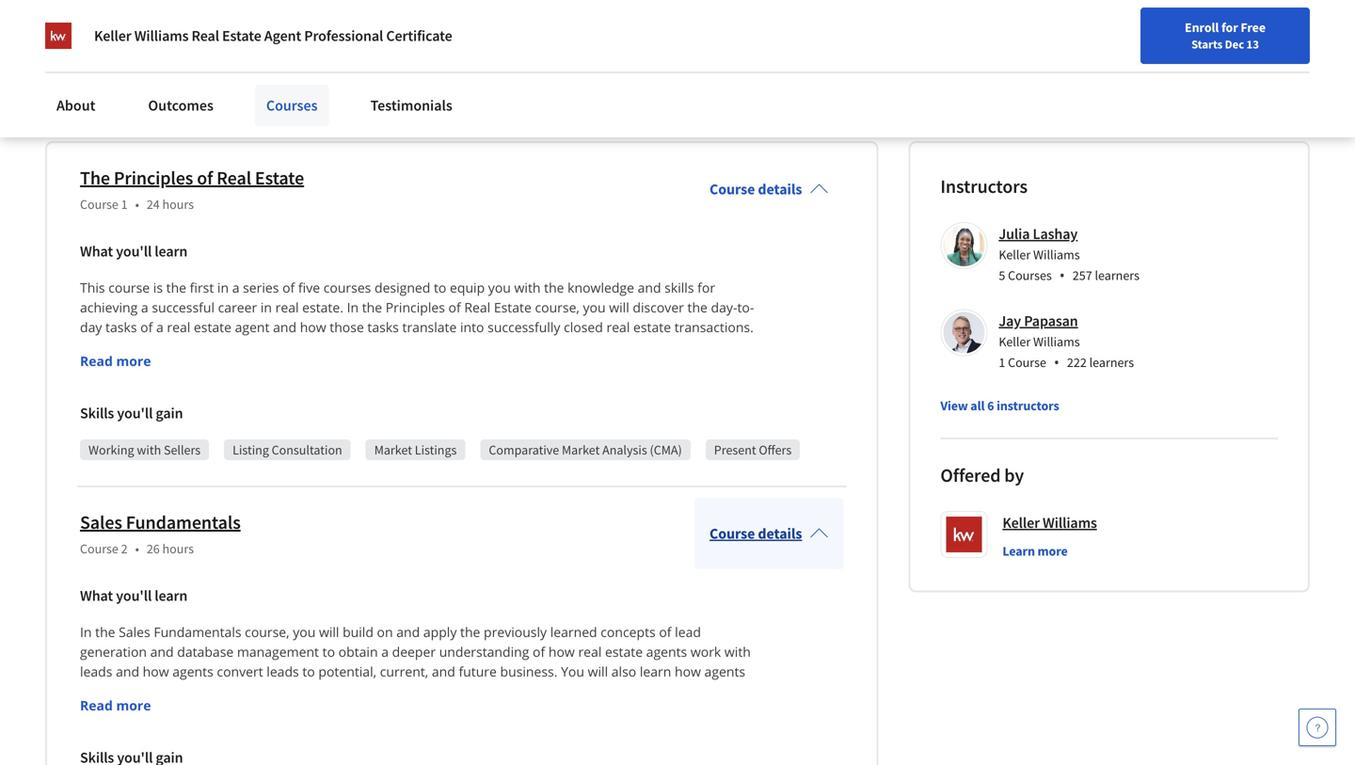 Task type: vqa. For each thing, say whether or not it's contained in the screenshot.
the top you'll
yes



Task type: describe. For each thing, give the bounding box(es) containing it.
of down gets
[[345, 358, 357, 375]]

to up potential,
[[322, 643, 335, 661]]

learn down career
[[209, 358, 240, 375]]

future
[[459, 662, 497, 680]]

real right as
[[718, 41, 742, 60]]

to left sell,
[[482, 338, 494, 356]]

keller up including
[[94, 26, 131, 45]]

you inside in the sales fundamentals course, you will build on and apply the previously learned concepts of lead generation and database management to obtain a deeper understanding of how real estate agents work with leads and how agents convert leads to potential, current, and future business. you will also learn how agents create a lasting client experience that fosters long-term relationships and continuously feeds new leads into their business. additionally, you will explore the opportunity to grow a business with the rental market.
[[561, 662, 584, 680]]

and up deeper
[[396, 623, 420, 641]]

the down courses
[[362, 298, 382, 316]]

to right designed
[[434, 278, 446, 296]]

sales fundamentals course 2 • 26 hours
[[80, 510, 241, 557]]

run
[[376, 19, 398, 38]]

coursera image
[[23, 15, 142, 45]]

to inside the daily, millions of real estate agents around the world run their own businesses on their own schedules. the keller williams real estate agent professional certificate will equip you with the knowledge and skills to excel as a real estate agent, including generating leads, interpreting market data, managing client relationships, and much more. read more
[[640, 41, 653, 60]]

market
[[338, 64, 383, 83]]

will left build
[[319, 623, 339, 641]]

concepts
[[601, 623, 656, 641]]

to left the grow
[[452, 702, 464, 720]]

keller williams
[[1003, 513, 1097, 532]]

learn more button
[[1003, 542, 1068, 560]]

homes
[[436, 338, 478, 356]]

keller inside julia lashay keller williams 5 courses • 257 learners
[[999, 246, 1031, 263]]

relationships inside this course is the first in a series of five courses designed to equip you with the knowledge and skills for achieving a successful career in real estate. in the principles of real estate course, you will discover the day-to- day tasks of a real estate agent and how those tasks translate into successfully closed real estate transactions. you will also learn how a real estate agent gets paid, finds homes to sell, and identifies prospective buyers. additionally, you will learn  the importance of establishing and maintaining relationships that can impact a real estate business.
[[541, 358, 621, 375]]

consultation
[[272, 441, 342, 458]]

that inside in the sales fundamentals course, you will build on and apply the previously learned concepts of lead generation and database management to obtain a deeper understanding of how real estate agents work with leads and how agents convert leads to potential, current, and future business. you will also learn how agents create a lasting client experience that fosters long-term relationships and continuously feeds new leads into their business. additionally, you will explore the opportunity to grow a business with the rental market.
[[284, 682, 308, 700]]

• inside sales fundamentals course 2 • 26 hours
[[135, 540, 139, 557]]

client inside the daily, millions of real estate agents around the world run their own businesses on their own schedules. the keller williams real estate agent professional certificate will equip you with the knowledge and skills to excel as a real estate agent, including generating leads, interpreting market data, managing client relationships, and much more. read more
[[487, 64, 522, 83]]

principles inside the principles of real estate course 1 • 24 hours
[[114, 166, 193, 190]]

learn inside in the sales fundamentals course, you will build on and apply the previously learned concepts of lead generation and database management to obtain a deeper understanding of how real estate agents work with leads and how agents convert leads to potential, current, and future business. you will also learn how agents create a lasting client experience that fosters long-term relationships and continuously feeds new leads into their business. additionally, you will explore the opportunity to grow a business with the rental market.
[[640, 662, 671, 680]]

a inside the daily, millions of real estate agents around the world run their own businesses on their own schedules. the keller williams real estate agent professional certificate will equip you with the knowledge and skills to excel as a real estate agent, including generating leads, interpreting market data, managing client relationships, and much more. read more
[[707, 41, 715, 60]]

agents inside the daily, millions of real estate agents around the world run their own businesses on their own schedules. the keller williams real estate agent professional certificate will equip you with the knowledge and skills to excel as a real estate agent, including generating leads, interpreting market data, managing client relationships, and much more. read more
[[219, 19, 261, 38]]

the up "transactions." at the top
[[687, 298, 708, 316]]

impact
[[677, 358, 719, 375]]

real up generating
[[192, 26, 219, 45]]

estate up generating
[[178, 19, 216, 38]]

2 own from the left
[[587, 19, 615, 38]]

24
[[147, 196, 160, 213]]

you inside this course is the first in a series of five courses designed to equip you with the knowledge and skills for achieving a successful career in real estate. in the principles of real estate course, you will discover the day-to- day tasks of a real estate agent and how those tasks translate into successfully closed real estate transactions. you will also learn how a real estate agent gets paid, finds homes to sell, and identifies prospective buyers. additionally, you will learn  the importance of establishing and maintaining relationships that can impact a real estate business.
[[80, 338, 103, 356]]

of down successful
[[140, 318, 153, 336]]

5
[[999, 267, 1005, 284]]

learn down successful
[[159, 338, 190, 356]]

course, inside in the sales fundamentals course, you will build on and apply the previously learned concepts of lead generation and database management to obtain a deeper understanding of how real estate agents work with leads and how agents convert leads to potential, current, and future business. you will also learn how agents create a lasting client experience that fosters long-term relationships and continuously feeds new leads into their business. additionally, you will explore the opportunity to grow a business with the rental market.
[[245, 623, 289, 641]]

view all 6 instructors button
[[940, 396, 1059, 415]]

2
[[121, 540, 128, 557]]

potential,
[[318, 662, 376, 680]]

view
[[940, 397, 968, 414]]

lead
[[675, 623, 701, 641]]

jay papasan keller williams 1 course • 222 learners
[[999, 311, 1134, 372]]

gets
[[340, 338, 366, 356]]

enroll for free starts dec 13
[[1185, 19, 1266, 52]]

257
[[1073, 267, 1092, 284]]

by
[[1004, 463, 1024, 487]]

working
[[88, 441, 134, 458]]

real right closed
[[607, 318, 630, 336]]

course
[[108, 278, 150, 296]]

1 inside the jay papasan keller williams 1 course • 222 learners
[[999, 354, 1005, 371]]

a right the grow
[[502, 702, 509, 720]]

outcomes
[[148, 96, 214, 115]]

estate down career
[[194, 318, 231, 336]]

create
[[80, 682, 118, 700]]

• inside julia lashay keller williams 5 courses • 257 learners
[[1059, 265, 1065, 285]]

course details button for the principles of real estate
[[695, 153, 844, 225]]

into inside this course is the first in a series of five courses designed to equip you with the knowledge and skills for achieving a successful career in real estate. in the principles of real estate course, you will discover the day-to- day tasks of a real estate agent and how those tasks translate into successfully closed real estate transactions. you will also learn how a real estate agent gets paid, finds homes to sell, and identifies prospective buyers. additionally, you will learn  the importance of establishing and maintaining relationships that can impact a real estate business.
[[460, 318, 484, 336]]

and left future at the left bottom of page
[[432, 662, 455, 680]]

0 horizontal spatial in
[[217, 278, 229, 296]]

keller williams real estate agent professional certificate
[[94, 26, 452, 45]]

course details button for sales fundamentals
[[695, 498, 844, 569]]

course, inside this course is the first in a series of five courses designed to equip you with the knowledge and skills for achieving a successful career in real estate. in the principles of real estate course, you will discover the day-to- day tasks of a real estate agent and how those tasks translate into successfully closed real estate transactions. you will also learn how a real estate agent gets paid, finds homes to sell, and identifies prospective buyers. additionally, you will learn  the importance of establishing and maintaining relationships that can impact a real estate business.
[[535, 298, 580, 316]]

and up the importance
[[273, 318, 296, 336]]

achieving
[[80, 298, 138, 316]]

convert
[[217, 662, 263, 680]]

hours inside sales fundamentals course 2 • 26 hours
[[162, 540, 194, 557]]

transactions.
[[674, 318, 754, 336]]

williams inside julia lashay keller williams 5 courses • 257 learners
[[1033, 246, 1080, 263]]

1 horizontal spatial professional
[[304, 26, 383, 45]]

1 horizontal spatial their
[[401, 19, 430, 38]]

course details for the principles of real estate
[[710, 180, 802, 199]]

real up generating
[[152, 19, 175, 38]]

explore
[[302, 702, 348, 720]]

learners for jay papasan
[[1089, 354, 1134, 371]]

will left explore
[[278, 702, 298, 720]]

julia lashay keller williams 5 courses • 257 learners
[[999, 224, 1140, 285]]

1 horizontal spatial in
[[261, 298, 272, 316]]

excel
[[656, 41, 687, 60]]

present offers
[[714, 441, 792, 458]]

maintaining
[[465, 358, 538, 375]]

continuously
[[532, 682, 610, 700]]

more inside the daily, millions of real estate agents around the world run their own businesses on their own schedules. the keller williams real estate agent professional certificate will equip you with the knowledge and skills to excel as a real estate agent, including generating leads, interpreting market data, managing client relationships, and much more. read more
[[81, 91, 116, 109]]

sell,
[[498, 338, 521, 356]]

1 vertical spatial business.
[[500, 662, 558, 680]]

listing consultation
[[233, 441, 342, 458]]

the up understanding
[[460, 623, 480, 641]]

1 horizontal spatial leads
[[267, 662, 299, 680]]

2 vertical spatial business.
[[112, 702, 170, 720]]

real inside in the sales fundamentals course, you will build on and apply the previously learned concepts of lead generation and database management to obtain a deeper understanding of how real estate agents work with leads and how agents convert leads to potential, current, and future business. you will also learn how agents create a lasting client experience that fosters long-term relationships and continuously feeds new leads into their business. additionally, you will explore the opportunity to grow a business with the rental market.
[[578, 643, 602, 661]]

testimonials
[[370, 96, 452, 115]]

comparative market analysis (cma)
[[489, 441, 682, 458]]

13
[[1247, 37, 1259, 52]]

keller up learn
[[1003, 513, 1040, 532]]

can
[[652, 358, 674, 375]]

a right create
[[122, 682, 129, 700]]

estate inside in the sales fundamentals course, you will build on and apply the previously learned concepts of lead generation and database management to obtain a deeper understanding of how real estate agents work with leads and how agents convert leads to potential, current, and future business. you will also learn how agents create a lasting client experience that fosters long-term relationships and continuously feeds new leads into their business. additionally, you will explore the opportunity to grow a business with the rental market.
[[605, 643, 643, 661]]

previously
[[484, 623, 547, 641]]

grow
[[468, 702, 498, 720]]

will down successful
[[185, 358, 205, 375]]

comparative
[[489, 441, 559, 458]]

more.
[[679, 64, 716, 83]]

knowledge inside the daily, millions of real estate agents around the world run their own businesses on their own schedules. the keller williams real estate agent professional certificate will equip you with the knowledge and skills to excel as a real estate agent, including generating leads, interpreting market data, managing client relationships, and much more. read more
[[506, 41, 575, 60]]

how down successful
[[194, 338, 220, 356]]

to up fosters
[[302, 662, 315, 680]]

equip inside the daily, millions of real estate agents around the world run their own businesses on their own schedules. the keller williams real estate agent professional certificate will equip you with the knowledge and skills to excel as a real estate agent, including generating leads, interpreting market data, managing client relationships, and much more. read more
[[386, 41, 422, 60]]

current,
[[380, 662, 428, 680]]

a down buyers.
[[723, 358, 730, 375]]

jay
[[999, 311, 1021, 330]]

outcomes link
[[137, 85, 225, 126]]

certificate inside the daily, millions of real estate agents around the world run their own businesses on their own schedules. the keller williams real estate agent professional certificate will equip you with the knowledge and skills to excel as a real estate agent, including generating leads, interpreting market data, managing client relationships, and much more. read more
[[293, 41, 358, 60]]

real down successful
[[167, 318, 190, 336]]

• inside the jay papasan keller williams 1 course • 222 learners
[[1054, 352, 1060, 372]]

what you'll learn for fundamentals
[[80, 586, 187, 605]]

daily,
[[45, 19, 80, 38]]

a up career
[[232, 278, 239, 296]]

read more for course
[[80, 696, 151, 714]]

williams inside keller williams link
[[1043, 513, 1097, 532]]

agents down "work"
[[704, 662, 745, 680]]

sales inside sales fundamentals course 2 • 26 hours
[[80, 510, 122, 534]]

with right "work"
[[725, 643, 751, 661]]

2 horizontal spatial leads
[[680, 682, 712, 700]]

with left sellers
[[137, 441, 161, 458]]

relationships inside in the sales fundamentals course, you will build on and apply the previously learned concepts of lead generation and database management to obtain a deeper understanding of how real estate agents work with leads and how agents convert leads to potential, current, and future business. you will also learn how agents create a lasting client experience that fosters long-term relationships and continuously feeds new leads into their business. additionally, you will explore the opportunity to grow a business with the rental market.
[[422, 682, 501, 700]]

will up continuously at the bottom of page
[[588, 662, 608, 680]]

with down continuously at the bottom of page
[[570, 702, 596, 720]]

(cma)
[[650, 441, 682, 458]]

and left much
[[614, 64, 638, 83]]

help center image
[[1306, 716, 1329, 739]]

more for learn more button
[[1038, 542, 1068, 559]]

the down long-
[[352, 702, 372, 720]]

also inside this course is the first in a series of five courses designed to equip you with the knowledge and skills for achieving a successful career in real estate. in the principles of real estate course, you will discover the day-to- day tasks of a real estate agent and how those tasks translate into successfully closed real estate transactions. you will also learn how a real estate agent gets paid, finds homes to sell, and identifies prospective buyers. additionally, you will learn  the importance of establishing and maintaining relationships that can impact a real estate business.
[[131, 338, 155, 356]]

gain
[[156, 404, 183, 422]]

dec
[[1225, 37, 1244, 52]]

of down 'previously' in the bottom of the page
[[533, 643, 545, 661]]

around
[[264, 19, 310, 38]]

learned
[[550, 623, 597, 641]]

additionally, inside in the sales fundamentals course, you will build on and apply the previously learned concepts of lead generation and database management to obtain a deeper understanding of how real estate agents work with leads and how agents convert leads to potential, current, and future business. you will also learn how agents create a lasting client experience that fosters long-term relationships and continuously feeds new leads into their business. additionally, you will explore the opportunity to grow a business with the rental market.
[[173, 702, 249, 720]]

learn up is
[[155, 242, 187, 261]]

estate inside the principles of real estate course 1 • 24 hours
[[255, 166, 304, 190]]

how down "work"
[[675, 662, 701, 680]]

skills inside the daily, millions of real estate agents around the world run their own businesses on their own schedules. the keller williams real estate agent professional certificate will equip you with the knowledge and skills to excel as a real estate agent, including generating leads, interpreting market data, managing client relationships, and much more. read more
[[605, 41, 637, 60]]

estate inside this course is the first in a series of five courses designed to equip you with the knowledge and skills for achieving a successful career in real estate. in the principles of real estate course, you will discover the day-to- day tasks of a real estate agent and how those tasks translate into successfully closed real estate transactions. you will also learn how a real estate agent gets paid, finds homes to sell, and identifies prospective buyers. additionally, you will learn  the importance of establishing and maintaining relationships that can impact a real estate business.
[[494, 298, 532, 316]]

estate up the skills
[[80, 377, 118, 395]]

the down feeds
[[600, 702, 620, 720]]

about link
[[45, 85, 107, 126]]

daily, millions of real estate agents around the world run their own businesses on their own schedules. the keller williams real estate agent professional certificate will equip you with the knowledge and skills to excel as a real estate agent, including generating leads, interpreting market data, managing client relationships, and much more. read more
[[45, 19, 786, 109]]

0 vertical spatial agent
[[235, 318, 270, 336]]

read for sales fundamentals
[[80, 696, 113, 714]]

agents down lead
[[646, 643, 687, 661]]

course inside the principles of real estate course 1 • 24 hours
[[80, 196, 118, 213]]

successfully
[[488, 318, 560, 336]]

read for the principles of real estate
[[80, 352, 113, 370]]

details for the principles of real estate
[[758, 180, 802, 199]]

deeper
[[392, 643, 436, 661]]

instructors
[[997, 397, 1059, 414]]

jay papasan link
[[999, 311, 1078, 330]]

a down career
[[223, 338, 231, 356]]

estate right as
[[745, 41, 783, 60]]

jay papasan image
[[943, 312, 985, 353]]

learn more
[[1003, 542, 1068, 559]]

interpreting
[[260, 64, 335, 83]]

world
[[337, 19, 373, 38]]

0 horizontal spatial courses
[[266, 96, 318, 115]]

and up business at the bottom left of the page
[[505, 682, 528, 700]]

business
[[513, 702, 566, 720]]

managing
[[421, 64, 484, 83]]

testimonials link
[[359, 85, 464, 126]]

and up lasting
[[150, 643, 174, 661]]

how down estate.
[[300, 318, 326, 336]]

the up closed
[[544, 278, 564, 296]]

apply
[[423, 623, 457, 641]]

understanding
[[439, 643, 529, 661]]

and up discover
[[638, 278, 661, 296]]

real down 'five'
[[275, 298, 299, 316]]

the principles of real estate course 1 • 24 hours
[[80, 166, 304, 213]]

also inside in the sales fundamentals course, you will build on and apply the previously learned concepts of lead generation and database management to obtain a deeper understanding of how real estate agents work with leads and how agents convert leads to potential, current, and future business. you will also learn how agents create a lasting client experience that fosters long-term relationships and continuously feeds new leads into their business. additionally, you will explore the opportunity to grow a business with the rental market.
[[611, 662, 636, 680]]

learn down the 26
[[155, 586, 187, 605]]

market listings
[[374, 441, 457, 458]]

including
[[88, 64, 147, 83]]

management
[[237, 643, 319, 661]]

generating
[[150, 64, 217, 83]]

fundamentals inside sales fundamentals course 2 • 26 hours
[[126, 510, 241, 534]]

julia
[[999, 224, 1030, 243]]

1 horizontal spatial agent
[[302, 338, 337, 356]]

knowledge inside this course is the first in a series of five courses designed to equip you with the knowledge and skills for achieving a successful career in real estate. in the principles of real estate course, you will discover the day-to- day tasks of a real estate agent and how those tasks translate into successfully closed real estate transactions. you will also learn how a real estate agent gets paid, finds homes to sell, and identifies prospective buyers. additionally, you will learn  the importance of establishing and maintaining relationships that can impact a real estate business.
[[568, 278, 634, 296]]

how up lasting
[[143, 662, 169, 680]]

you'll for fundamentals
[[116, 586, 152, 605]]

equip inside this course is the first in a series of five courses designed to equip you with the knowledge and skills for achieving a successful career in real estate. in the principles of real estate course, you will discover the day-to- day tasks of a real estate agent and how those tasks translate into successfully closed real estate transactions. you will also learn how a real estate agent gets paid, finds homes to sell, and identifies prospective buyers. additionally, you will learn  the importance of establishing and maintaining relationships that can impact a real estate business.
[[450, 278, 485, 296]]

courses inside julia lashay keller williams 5 courses • 257 learners
[[1008, 267, 1052, 284]]

estate up prospective
[[633, 318, 671, 336]]

the right is
[[166, 278, 186, 296]]

you down experience
[[252, 702, 275, 720]]

you up closed
[[583, 298, 606, 316]]



Task type: locate. For each thing, give the bounding box(es) containing it.
own
[[433, 19, 461, 38], [587, 19, 615, 38]]

1 vertical spatial course details button
[[695, 498, 844, 569]]

1 vertical spatial hours
[[162, 540, 194, 557]]

course details button
[[695, 153, 844, 225], [695, 498, 844, 569]]

1 own from the left
[[433, 19, 461, 38]]

what
[[80, 242, 113, 261], [80, 586, 113, 605]]

1 what you'll learn from the top
[[80, 242, 187, 261]]

1 course details button from the top
[[695, 153, 844, 225]]

fundamentals inside in the sales fundamentals course, you will build on and apply the previously learned concepts of lead generation and database management to obtain a deeper understanding of how real estate agents work with leads and how agents convert leads to potential, current, and future business. you will also learn how agents create a lasting client experience that fosters long-term relationships and continuously feeds new leads into their business. additionally, you will explore the opportunity to grow a business with the rental market.
[[154, 623, 241, 641]]

0 vertical spatial 1
[[121, 196, 128, 213]]

0 vertical spatial additionally,
[[80, 358, 156, 375]]

knowledge up relationships,
[[506, 41, 575, 60]]

estate
[[178, 19, 216, 38], [745, 41, 783, 60], [194, 318, 231, 336], [633, 318, 671, 336], [261, 338, 299, 356], [80, 377, 118, 395], [605, 643, 643, 661]]

rental
[[623, 702, 659, 720]]

more inside button
[[1038, 542, 1068, 559]]

and down successfully at the top left of the page
[[525, 338, 548, 356]]

6
[[987, 397, 994, 414]]

this
[[80, 278, 105, 296]]

1 vertical spatial for
[[697, 278, 715, 296]]

keller williams link
[[1003, 511, 1097, 534]]

course,
[[535, 298, 580, 316], [245, 623, 289, 641]]

about
[[56, 96, 95, 115]]

day-
[[711, 298, 737, 316]]

offers
[[759, 441, 792, 458]]

2 horizontal spatial their
[[555, 19, 584, 38]]

0 horizontal spatial relationships
[[422, 682, 501, 700]]

a right the 'obtain'
[[381, 643, 389, 661]]

1 horizontal spatial that
[[624, 358, 649, 375]]

on inside the daily, millions of real estate agents around the world run their own businesses on their own schedules. the keller williams real estate agent professional certificate will equip you with the knowledge and skills to excel as a real estate agent, including generating leads, interpreting market data, managing client relationships, and much more. read more
[[535, 19, 552, 38]]

on right build
[[377, 623, 393, 641]]

1 horizontal spatial skills
[[665, 278, 694, 296]]

to-
[[737, 298, 754, 316]]

1 horizontal spatial relationships
[[541, 358, 621, 375]]

estate.
[[302, 298, 343, 316]]

hours right the 26
[[162, 540, 194, 557]]

this course is the first in a series of five courses designed to equip you with the knowledge and skills for achieving a successful career in real estate. in the principles of real estate course, you will discover the day-to- day tasks of a real estate agent and how those tasks translate into successfully closed real estate transactions. you will also learn how a real estate agent gets paid, finds homes to sell, and identifies prospective buyers. additionally, you will learn  the importance of establishing and maintaining relationships that can impact a real estate business.
[[80, 278, 760, 395]]

additionally, inside this course is the first in a series of five courses designed to equip you with the knowledge and skills for achieving a successful career in real estate. in the principles of real estate course, you will discover the day-to- day tasks of a real estate agent and how those tasks translate into successfully closed real estate transactions. you will also learn how a real estate agent gets paid, finds homes to sell, and identifies prospective buyers. additionally, you will learn  the importance of establishing and maintaining relationships that can impact a real estate business.
[[80, 358, 156, 375]]

client down "businesses"
[[487, 64, 522, 83]]

0 horizontal spatial leads
[[80, 662, 112, 680]]

leads down 'management'
[[267, 662, 299, 680]]

the left world
[[313, 19, 334, 38]]

keller inside the daily, millions of real estate agents around the world run their own businesses on their own schedules. the keller williams real estate agent professional certificate will equip you with the knowledge and skills to excel as a real estate agent, including generating leads, interpreting market data, managing client relationships, and much more. read more
[[714, 19, 750, 38]]

0 horizontal spatial their
[[80, 702, 109, 720]]

you up successfully at the top left of the page
[[488, 278, 511, 296]]

0 vertical spatial into
[[460, 318, 484, 336]]

0 vertical spatial learners
[[1095, 267, 1140, 284]]

database
[[177, 643, 234, 661]]

1 vertical spatial what
[[80, 586, 113, 605]]

in up generation
[[80, 623, 92, 641]]

and up relationships,
[[578, 41, 602, 60]]

keller down "julia"
[[999, 246, 1031, 263]]

you up gain
[[159, 358, 182, 375]]

client
[[487, 64, 522, 83], [176, 682, 209, 700]]

2 course details button from the top
[[695, 498, 844, 569]]

agents down the database
[[172, 662, 213, 680]]

new
[[651, 682, 676, 700]]

own left "schedules."
[[587, 19, 615, 38]]

prospective
[[611, 338, 683, 356]]

0 horizontal spatial additionally,
[[80, 358, 156, 375]]

1 horizontal spatial tasks
[[367, 318, 399, 336]]

data,
[[386, 64, 418, 83]]

1 vertical spatial read more button
[[80, 351, 151, 371]]

real
[[192, 26, 219, 45], [101, 41, 129, 60], [217, 166, 251, 190], [464, 298, 490, 316]]

into
[[460, 318, 484, 336], [716, 682, 740, 700]]

what you'll learn down the 2
[[80, 586, 187, 605]]

what up 'this'
[[80, 242, 113, 261]]

williams
[[134, 26, 189, 45], [45, 41, 98, 60], [1033, 246, 1080, 263], [1033, 333, 1080, 350], [1043, 513, 1097, 532]]

tasks up the "paid,"
[[367, 318, 399, 336]]

starts
[[1192, 37, 1223, 52]]

1 vertical spatial in
[[80, 623, 92, 641]]

1 tasks from the left
[[105, 318, 137, 336]]

1 horizontal spatial own
[[587, 19, 615, 38]]

0 horizontal spatial in
[[80, 623, 92, 641]]

buyers.
[[686, 338, 732, 356]]

real inside the principles of real estate course 1 • 24 hours
[[217, 166, 251, 190]]

professional
[[304, 26, 383, 45], [212, 41, 290, 60]]

for inside this course is the first in a series of five courses designed to equip you with the knowledge and skills for achieving a successful career in real estate. in the principles of real estate course, you will discover the day-to- day tasks of a real estate agent and how those tasks translate into successfully closed real estate transactions. you will also learn how a real estate agent gets paid, finds homes to sell, and identifies prospective buyers. additionally, you will learn  the importance of establishing and maintaining relationships that can impact a real estate business.
[[697, 278, 715, 296]]

1 vertical spatial course,
[[245, 623, 289, 641]]

0 vertical spatial client
[[487, 64, 522, 83]]

None search field
[[268, 12, 579, 49]]

what for sales
[[80, 586, 113, 605]]

all
[[971, 397, 985, 414]]

keller williams image
[[45, 23, 72, 49]]

for inside enroll for free starts dec 13
[[1222, 19, 1238, 36]]

with inside this course is the first in a series of five courses designed to equip you with the knowledge and skills for achieving a successful career in real estate. in the principles of real estate course, you will discover the day-to- day tasks of a real estate agent and how those tasks translate into successfully closed real estate transactions. you will also learn how a real estate agent gets paid, finds homes to sell, and identifies prospective buyers. additionally, you will learn  the importance of establishing and maintaining relationships that can impact a real estate business.
[[514, 278, 541, 296]]

read more button for the
[[80, 351, 151, 371]]

1 horizontal spatial agent
[[264, 26, 301, 45]]

the inside the daily, millions of real estate agents around the world run their own businesses on their own schedules. the keller williams real estate agent professional certificate will equip you with the knowledge and skills to excel as a real estate agent, including generating leads, interpreting market data, managing client relationships, and much more. read more
[[687, 19, 711, 38]]

importance
[[271, 358, 342, 375]]

0 vertical spatial course,
[[535, 298, 580, 316]]

of left lead
[[659, 623, 671, 641]]

in down the series
[[261, 298, 272, 316]]

successful
[[152, 298, 215, 316]]

term
[[389, 682, 418, 700]]

how down learned
[[549, 643, 575, 661]]

2 market from the left
[[562, 441, 600, 458]]

learners inside the jay papasan keller williams 1 course • 222 learners
[[1089, 354, 1134, 371]]

keller
[[714, 19, 750, 38], [94, 26, 131, 45], [999, 246, 1031, 263], [999, 333, 1031, 350], [1003, 513, 1040, 532]]

offered
[[940, 463, 1001, 487]]

0 horizontal spatial that
[[284, 682, 308, 700]]

courses
[[266, 96, 318, 115], [1008, 267, 1052, 284]]

0 horizontal spatial tasks
[[105, 318, 137, 336]]

with
[[451, 41, 479, 60], [514, 278, 541, 296], [137, 441, 161, 458], [725, 643, 751, 661], [570, 702, 596, 720]]

1 horizontal spatial into
[[716, 682, 740, 700]]

learn
[[155, 242, 187, 261], [159, 338, 190, 356], [209, 358, 240, 375], [155, 586, 187, 605], [640, 662, 671, 680]]

0 vertical spatial principles
[[114, 166, 193, 190]]

principles inside this course is the first in a series of five courses designed to equip you with the knowledge and skills for achieving a successful career in real estate. in the principles of real estate course, you will discover the day-to- day tasks of a real estate agent and how those tasks translate into successfully closed real estate transactions. you will also learn how a real estate agent gets paid, finds homes to sell, and identifies prospective buyers. additionally, you will learn  the importance of establishing and maintaining relationships that can impact a real estate business.
[[386, 298, 445, 316]]

1 horizontal spatial in
[[347, 298, 359, 316]]

1 details from the top
[[758, 180, 802, 199]]

learners right 222
[[1089, 354, 1134, 371]]

with up successfully at the top left of the page
[[514, 278, 541, 296]]

professional inside the daily, millions of real estate agents around the world run their own businesses on their own schedules. the keller williams real estate agent professional certificate will equip you with the knowledge and skills to excel as a real estate agent, including generating leads, interpreting market data, managing client relationships, and much more. read more
[[212, 41, 290, 60]]

in
[[217, 278, 229, 296], [261, 298, 272, 316]]

with inside the daily, millions of real estate agents around the world run their own businesses on their own schedules. the keller williams real estate agent professional certificate will equip you with the knowledge and skills to excel as a real estate agent, including generating leads, interpreting market data, managing client relationships, and much more. read more
[[451, 41, 479, 60]]

that inside this course is the first in a series of five courses designed to equip you with the knowledge and skills for achieving a successful career in real estate. in the principles of real estate course, you will discover the day-to- day tasks of a real estate agent and how those tasks translate into successfully closed real estate transactions. you will also learn how a real estate agent gets paid, finds homes to sell, and identifies prospective buyers. additionally, you will learn  the importance of establishing and maintaining relationships that can impact a real estate business.
[[624, 358, 649, 375]]

and down "homes"
[[438, 358, 461, 375]]

how
[[300, 318, 326, 336], [194, 338, 220, 356], [549, 643, 575, 661], [143, 662, 169, 680], [675, 662, 701, 680]]

hours right 24
[[162, 196, 194, 213]]

career
[[218, 298, 257, 316]]

course inside sales fundamentals course 2 • 26 hours
[[80, 540, 118, 557]]

the down "businesses"
[[482, 41, 503, 60]]

learners
[[1095, 267, 1140, 284], [1089, 354, 1134, 371]]

1 horizontal spatial certificate
[[386, 26, 452, 45]]

fundamentals up the database
[[154, 623, 241, 641]]

1 vertical spatial on
[[377, 623, 393, 641]]

client inside in the sales fundamentals course, you will build on and apply the previously learned concepts of lead generation and database management to obtain a deeper understanding of how real estate agents work with leads and how agents convert leads to potential, current, and future business. you will also learn how agents create a lasting client experience that fosters long-term relationships and continuously feeds new leads into their business. additionally, you will explore the opportunity to grow a business with the rental market.
[[176, 682, 209, 700]]

schedules.
[[618, 19, 684, 38]]

1 vertical spatial read more
[[80, 696, 151, 714]]

course details for sales fundamentals
[[710, 524, 802, 543]]

hours inside the principles of real estate course 1 • 24 hours
[[162, 196, 194, 213]]

those
[[330, 318, 364, 336]]

details for sales fundamentals
[[758, 524, 802, 543]]

2 read more from the top
[[80, 696, 151, 714]]

estate down concepts
[[605, 643, 643, 661]]

0 vertical spatial business.
[[121, 377, 178, 395]]

the principles of real estate link
[[80, 166, 304, 190]]

estate up the leads,
[[222, 26, 261, 45]]

business. inside this course is the first in a series of five courses designed to equip you with the knowledge and skills for achieving a successful career in real estate. in the principles of real estate course, you will discover the day-to- day tasks of a real estate agent and how those tasks translate into successfully closed real estate transactions. you will also learn how a real estate agent gets paid, finds homes to sell, and identifies prospective buyers. additionally, you will learn  the importance of establishing and maintaining relationships that can impact a real estate business.
[[121, 377, 178, 395]]

real right impact
[[733, 358, 757, 375]]

course, up closed
[[535, 298, 580, 316]]

0 horizontal spatial course,
[[245, 623, 289, 641]]

read inside the daily, millions of real estate agents around the world run their own businesses on their own schedules. the keller williams real estate agent professional certificate will equip you with the knowledge and skills to excel as a real estate agent, including generating leads, interpreting market data, managing client relationships, and much more. read more
[[45, 91, 78, 109]]

lashay
[[1033, 224, 1078, 243]]

fundamentals
[[126, 510, 241, 534], [154, 623, 241, 641]]

listing
[[233, 441, 269, 458]]

0 horizontal spatial agent
[[235, 318, 270, 336]]

1 vertical spatial also
[[611, 662, 636, 680]]

to down "schedules."
[[640, 41, 653, 60]]

their
[[401, 19, 430, 38], [555, 19, 584, 38], [80, 702, 109, 720]]

0 horizontal spatial for
[[697, 278, 715, 296]]

establishing
[[361, 358, 434, 375]]

on inside in the sales fundamentals course, you will build on and apply the previously learned concepts of lead generation and database management to obtain a deeper understanding of how real estate agents work with leads and how agents convert leads to potential, current, and future business. you will also learn how agents create a lasting client experience that fosters long-term relationships and continuously feeds new leads into their business. additionally, you will explore the opportunity to grow a business with the rental market.
[[377, 623, 393, 641]]

for up day-
[[697, 278, 715, 296]]

williams inside the jay papasan keller williams 1 course • 222 learners
[[1033, 333, 1080, 350]]

and down generation
[[116, 662, 139, 680]]

1 hours from the top
[[162, 196, 194, 213]]

knowledge up closed
[[568, 278, 634, 296]]

in inside in the sales fundamentals course, you will build on and apply the previously learned concepts of lead generation and database management to obtain a deeper understanding of how real estate agents work with leads and how agents convert leads to potential, current, and future business. you will also learn how agents create a lasting client experience that fosters long-term relationships and continuously feeds new leads into their business. additionally, you will explore the opportunity to grow a business with the rental market.
[[80, 623, 92, 641]]

learners inside julia lashay keller williams 5 courses • 257 learners
[[1095, 267, 1140, 284]]

0 vertical spatial for
[[1222, 19, 1238, 36]]

series
[[243, 278, 279, 296]]

1 vertical spatial details
[[758, 524, 802, 543]]

finds
[[403, 338, 433, 356]]

0 vertical spatial equip
[[386, 41, 422, 60]]

show notifications image
[[1136, 24, 1159, 46]]

you inside the daily, millions of real estate agents around the world run their own businesses on their own schedules. the keller williams real estate agent professional certificate will equip you with the knowledge and skills to excel as a real estate agent, including generating leads, interpreting market data, managing client relationships, and much more. read more
[[425, 41, 448, 60]]

learners for julia lashay
[[1095, 267, 1140, 284]]

will up market
[[361, 41, 383, 60]]

read down agent,
[[45, 91, 78, 109]]

their up relationships,
[[555, 19, 584, 38]]

0 vertical spatial fundamentals
[[126, 510, 241, 534]]

you up managing
[[425, 41, 448, 60]]

0 horizontal spatial into
[[460, 318, 484, 336]]

0 horizontal spatial also
[[131, 338, 155, 356]]

agent inside the daily, millions of real estate agents around the world run their own businesses on their own schedules. the keller williams real estate agent professional certificate will equip you with the knowledge and skills to excel as a real estate agent, including generating leads, interpreting market data, managing client relationships, and much more. read more
[[173, 41, 209, 60]]

0 horizontal spatial skills
[[605, 41, 637, 60]]

1 vertical spatial skills
[[665, 278, 694, 296]]

1 horizontal spatial additionally,
[[173, 702, 249, 720]]

0 vertical spatial hours
[[162, 196, 194, 213]]

2 what from the top
[[80, 586, 113, 605]]

• left 24
[[135, 196, 139, 213]]

what for the
[[80, 242, 113, 261]]

1 inside the principles of real estate course 1 • 24 hours
[[121, 196, 128, 213]]

estate up the importance
[[261, 338, 299, 356]]

2 hours from the top
[[162, 540, 194, 557]]

1 horizontal spatial the
[[687, 19, 711, 38]]

fosters
[[312, 682, 354, 700]]

learn up new
[[640, 662, 671, 680]]

read more for of
[[80, 352, 151, 370]]

and
[[578, 41, 602, 60], [614, 64, 638, 83], [638, 278, 661, 296], [273, 318, 296, 336], [525, 338, 548, 356], [438, 358, 461, 375], [396, 623, 420, 641], [150, 643, 174, 661], [116, 662, 139, 680], [432, 662, 455, 680], [505, 682, 528, 700]]

build
[[343, 623, 374, 641]]

1 vertical spatial client
[[176, 682, 209, 700]]

• inside the principles of real estate course 1 • 24 hours
[[135, 196, 139, 213]]

market left listings
[[374, 441, 412, 458]]

1 vertical spatial into
[[716, 682, 740, 700]]

sales fundamentals link
[[80, 510, 241, 534]]

additionally, down day at the top left
[[80, 358, 156, 375]]

analysis
[[602, 441, 647, 458]]

0 horizontal spatial client
[[176, 682, 209, 700]]

first
[[190, 278, 214, 296]]

market
[[374, 441, 412, 458], [562, 441, 600, 458]]

to
[[640, 41, 653, 60], [434, 278, 446, 296], [482, 338, 494, 356], [322, 643, 335, 661], [302, 662, 315, 680], [452, 702, 464, 720]]

their inside in the sales fundamentals course, you will build on and apply the previously learned concepts of lead generation and database management to obtain a deeper understanding of how real estate agents work with leads and how agents convert leads to potential, current, and future business. you will also learn how agents create a lasting client experience that fosters long-term relationships and continuously feeds new leads into their business. additionally, you will explore the opportunity to grow a business with the rental market.
[[80, 702, 109, 720]]

1 vertical spatial in
[[261, 298, 272, 316]]

more for the read more button
[[116, 352, 151, 370]]

0 vertical spatial on
[[535, 19, 552, 38]]

millions
[[83, 19, 133, 38]]

0 vertical spatial course details
[[710, 180, 802, 199]]

26
[[147, 540, 160, 557]]

1 horizontal spatial principles
[[386, 298, 445, 316]]

the up generation
[[95, 623, 115, 641]]

williams inside the daily, millions of real estate agents around the world run their own businesses on their own schedules. the keller williams real estate agent professional certificate will equip you with the knowledge and skills to excel as a real estate agent, including generating leads, interpreting market data, managing client relationships, and much more. read more
[[45, 41, 98, 60]]

designed
[[375, 278, 430, 296]]

2 details from the top
[[758, 524, 802, 543]]

will left discover
[[609, 298, 629, 316]]

sellers
[[164, 441, 201, 458]]

1 market from the left
[[374, 441, 412, 458]]

what you'll learn for principles
[[80, 242, 187, 261]]

of inside the principles of real estate course 1 • 24 hours
[[197, 166, 213, 190]]

1 horizontal spatial you
[[561, 662, 584, 680]]

julia lashay image
[[943, 225, 985, 266]]

sales inside in the sales fundamentals course, you will build on and apply the previously learned concepts of lead generation and database management to obtain a deeper understanding of how real estate agents work with leads and how agents convert leads to potential, current, and future business. you will also learn how agents create a lasting client experience that fosters long-term relationships and continuously feeds new leads into their business. additionally, you will explore the opportunity to grow a business with the rental market.
[[119, 623, 150, 641]]

will
[[361, 41, 383, 60], [609, 298, 629, 316], [107, 338, 127, 356], [185, 358, 205, 375], [319, 623, 339, 641], [588, 662, 608, 680], [278, 702, 298, 720]]

1 vertical spatial knowledge
[[568, 278, 634, 296]]

1 vertical spatial read
[[80, 352, 113, 370]]

1 horizontal spatial equip
[[450, 278, 485, 296]]

williams up generating
[[134, 26, 189, 45]]

1 vertical spatial equip
[[450, 278, 485, 296]]

relationships down future at the left bottom of page
[[422, 682, 501, 700]]

courses down interpreting
[[266, 96, 318, 115]]

1 what from the top
[[80, 242, 113, 261]]

• right the 2
[[135, 540, 139, 557]]

0 vertical spatial read
[[45, 91, 78, 109]]

you'll for principles
[[116, 242, 152, 261]]

for up "dec"
[[1222, 19, 1238, 36]]

will inside the daily, millions of real estate agents around the world run their own businesses on their own schedules. the keller williams real estate agent professional certificate will equip you with the knowledge and skills to excel as a real estate agent, including generating leads, interpreting market data, managing client relationships, and much more. read more
[[361, 41, 383, 60]]

keller inside the jay papasan keller williams 1 course • 222 learners
[[999, 333, 1031, 350]]

agents
[[219, 19, 261, 38], [646, 643, 687, 661], [172, 662, 213, 680], [704, 662, 745, 680]]

2 vertical spatial you'll
[[116, 586, 152, 605]]

0 vertical spatial read more button
[[45, 90, 116, 110]]

the up as
[[687, 19, 711, 38]]

course, up 'management'
[[245, 623, 289, 641]]

2 vertical spatial read more button
[[80, 695, 151, 715]]

papasan
[[1024, 311, 1078, 330]]

0 horizontal spatial equip
[[386, 41, 422, 60]]

listings
[[415, 441, 457, 458]]

2 what you'll learn from the top
[[80, 586, 187, 605]]

1 down jay
[[999, 354, 1005, 371]]

also down 'achieving'
[[131, 338, 155, 356]]

the
[[687, 19, 711, 38], [80, 166, 110, 190]]

will down 'achieving'
[[107, 338, 127, 356]]

skills down "schedules."
[[605, 41, 637, 60]]

222
[[1067, 354, 1087, 371]]

real down learned
[[578, 643, 602, 661]]

also up feeds
[[611, 662, 636, 680]]

estate up successfully at the top left of the page
[[494, 298, 532, 316]]

of inside the daily, millions of real estate agents around the world run their own businesses on their own schedules. the keller williams real estate agent professional certificate will equip you with the knowledge and skills to excel as a real estate agent, including generating leads, interpreting market data, managing client relationships, and much more. read more
[[136, 19, 149, 38]]

williams up agent,
[[45, 41, 98, 60]]

real inside the daily, millions of real estate agents around the world run their own businesses on their own schedules. the keller williams real estate agent professional certificate will equip you with the knowledge and skills to excel as a real estate agent, including generating leads, interpreting market data, managing client relationships, and much more. read more
[[101, 41, 129, 60]]

0 vertical spatial courses
[[266, 96, 318, 115]]

menu item
[[995, 19, 1117, 80]]

0 vertical spatial you'll
[[116, 242, 152, 261]]

1 vertical spatial additionally,
[[173, 702, 249, 720]]

keller up more.
[[714, 19, 750, 38]]

williams up learn more
[[1043, 513, 1097, 532]]

0 vertical spatial in
[[347, 298, 359, 316]]

2 tasks from the left
[[367, 318, 399, 336]]

read
[[45, 91, 78, 109], [80, 352, 113, 370], [80, 696, 113, 714]]

experience
[[213, 682, 280, 700]]

0 horizontal spatial market
[[374, 441, 412, 458]]

on
[[535, 19, 552, 38], [377, 623, 393, 641]]

day
[[80, 318, 102, 336]]

1 vertical spatial what you'll learn
[[80, 586, 187, 605]]

fundamentals up the 26
[[126, 510, 241, 534]]

1 vertical spatial relationships
[[422, 682, 501, 700]]

real inside this course is the first in a series of five courses designed to equip you with the knowledge and skills for achieving a successful career in real estate. in the principles of real estate course, you will discover the day-to- day tasks of a real estate agent and how those tasks translate into successfully closed real estate transactions. you will also learn how a real estate agent gets paid, finds homes to sell, and identifies prospective buyers. additionally, you will learn  the importance of establishing and maintaining relationships that can impact a real estate business.
[[464, 298, 490, 316]]

in the sales fundamentals course, you will build on and apply the previously learned concepts of lead generation and database management to obtain a deeper understanding of how real estate agents work with leads and how agents convert leads to potential, current, and future business. you will also learn how agents create a lasting client experience that fosters long-term relationships and continuously feeds new leads into their business. additionally, you will explore the opportunity to grow a business with the rental market.
[[80, 623, 754, 720]]

more up skills you'll gain
[[116, 352, 151, 370]]

a down successful
[[156, 318, 164, 336]]

much
[[641, 64, 676, 83]]

of left 'five'
[[282, 278, 295, 296]]

tasks down 'achieving'
[[105, 318, 137, 336]]

real
[[152, 19, 175, 38], [718, 41, 742, 60], [275, 298, 299, 316], [167, 318, 190, 336], [607, 318, 630, 336], [234, 338, 258, 356], [733, 358, 757, 375], [578, 643, 602, 661]]

read more button for sales
[[80, 695, 151, 715]]

is
[[153, 278, 163, 296]]

you up continuously at the bottom of page
[[561, 662, 584, 680]]

1 vertical spatial you'll
[[117, 404, 153, 422]]

1 course details from the top
[[710, 180, 802, 199]]

estate inside the daily, millions of real estate agents around the world run their own businesses on their own schedules. the keller williams real estate agent professional certificate will equip you with the knowledge and skills to excel as a real estate agent, including generating leads, interpreting market data, managing client relationships, and much more. read more
[[132, 41, 170, 60]]

additionally,
[[80, 358, 156, 375], [173, 702, 249, 720]]

as
[[690, 41, 704, 60]]

you up 'management'
[[293, 623, 316, 641]]

real down career
[[234, 338, 258, 356]]

discover
[[633, 298, 684, 316]]

0 horizontal spatial you
[[80, 338, 103, 356]]

1 vertical spatial agent
[[302, 338, 337, 356]]

0 vertical spatial knowledge
[[506, 41, 575, 60]]

0 vertical spatial that
[[624, 358, 649, 375]]

0 horizontal spatial principles
[[114, 166, 193, 190]]

1 vertical spatial learners
[[1089, 354, 1134, 371]]

0 horizontal spatial agent
[[173, 41, 209, 60]]

principles up 24
[[114, 166, 193, 190]]

1 read more from the top
[[80, 352, 151, 370]]

more for read more button related to sales
[[116, 696, 151, 714]]

you
[[80, 338, 103, 356], [561, 662, 584, 680]]

equip up translate
[[450, 278, 485, 296]]

own up managing
[[433, 19, 461, 38]]

0 vertical spatial course details button
[[695, 153, 844, 225]]

of up translate
[[448, 298, 461, 316]]

0 vertical spatial what
[[80, 242, 113, 261]]

that down prospective
[[624, 358, 649, 375]]

the left the importance
[[247, 358, 267, 375]]

skills inside this course is the first in a series of five courses designed to equip you with the knowledge and skills for achieving a successful career in real estate. in the principles of real estate course, you will discover the day-to- day tasks of a real estate agent and how those tasks translate into successfully closed real estate transactions. you will also learn how a real estate agent gets paid, finds homes to sell, and identifies prospective buyers. additionally, you will learn  the importance of establishing and maintaining relationships that can impact a real estate business.
[[665, 278, 694, 296]]

equip up data,
[[386, 41, 422, 60]]

0 vertical spatial also
[[131, 338, 155, 356]]

0 vertical spatial skills
[[605, 41, 637, 60]]

0 vertical spatial in
[[217, 278, 229, 296]]

sales up the 2
[[80, 510, 122, 534]]

0 horizontal spatial on
[[377, 623, 393, 641]]

1 horizontal spatial also
[[611, 662, 636, 680]]

1 horizontal spatial for
[[1222, 19, 1238, 36]]

the inside the principles of real estate course 1 • 24 hours
[[80, 166, 110, 190]]

skills
[[80, 404, 114, 422]]

into inside in the sales fundamentals course, you will build on and apply the previously learned concepts of lead generation and database management to obtain a deeper understanding of how real estate agents work with leads and how agents convert leads to potential, current, and future business. you will also learn how agents create a lasting client experience that fosters long-term relationships and continuously feeds new leads into their business. additionally, you will explore the opportunity to grow a business with the rental market.
[[716, 682, 740, 700]]

courses link
[[255, 85, 329, 126]]

what up generation
[[80, 586, 113, 605]]

course inside the jay papasan keller williams 1 course • 222 learners
[[1008, 354, 1046, 371]]

2 course details from the top
[[710, 524, 802, 543]]

a down course
[[141, 298, 148, 316]]

instructors
[[940, 175, 1028, 198]]

in inside this course is the first in a series of five courses designed to equip you with the knowledge and skills for achieving a successful career in real estate. in the principles of real estate course, you will discover the day-to- day tasks of a real estate agent and how those tasks translate into successfully closed real estate transactions. you will also learn how a real estate agent gets paid, finds homes to sell, and identifies prospective buyers. additionally, you will learn  the importance of establishing and maintaining relationships that can impact a real estate business.
[[347, 298, 359, 316]]

skills
[[605, 41, 637, 60], [665, 278, 694, 296]]

1 vertical spatial the
[[80, 166, 110, 190]]

more down keller williams
[[1038, 542, 1068, 559]]

0 horizontal spatial own
[[433, 19, 461, 38]]

• left 257
[[1059, 265, 1065, 285]]



